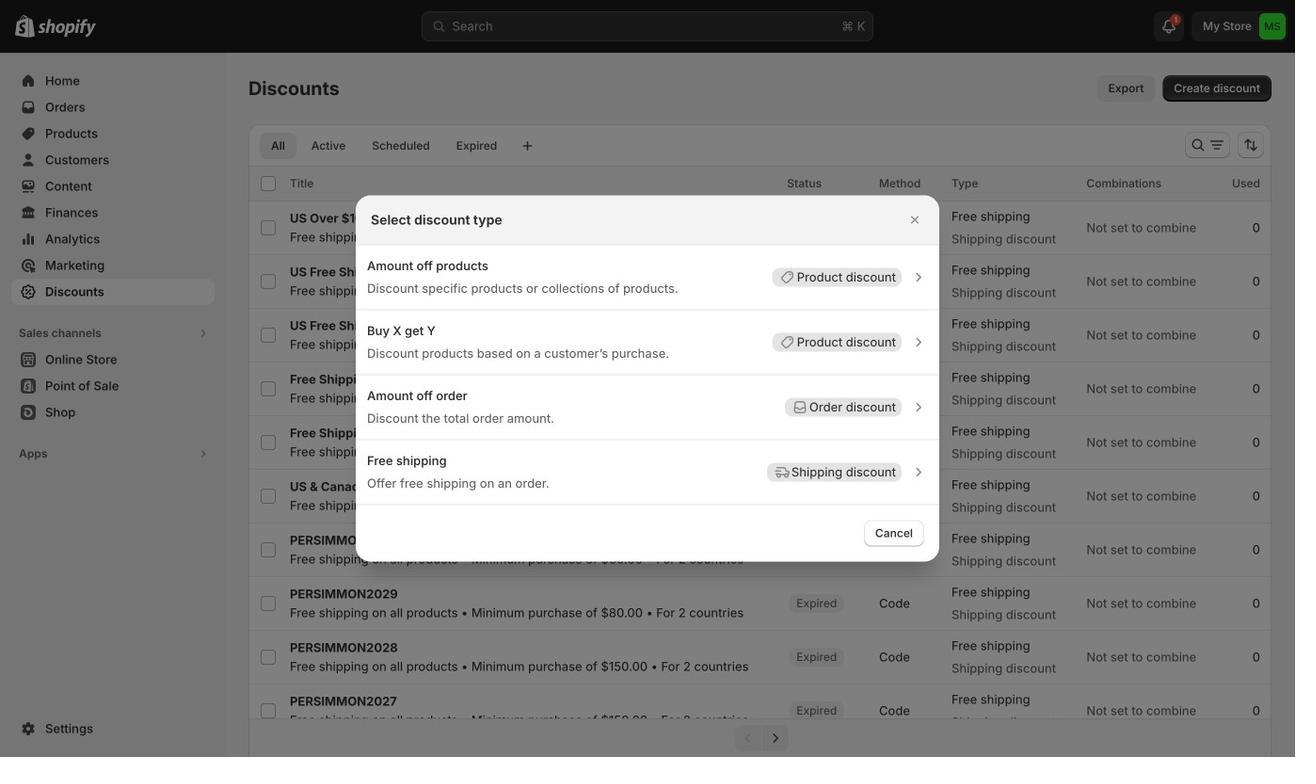 Task type: locate. For each thing, give the bounding box(es) containing it.
pagination element
[[249, 719, 1272, 757]]

dialog
[[0, 195, 1296, 562]]

shopify image
[[38, 19, 96, 37]]

tab list
[[256, 132, 513, 159]]



Task type: vqa. For each thing, say whether or not it's contained in the screenshot.
TAB LIST
yes



